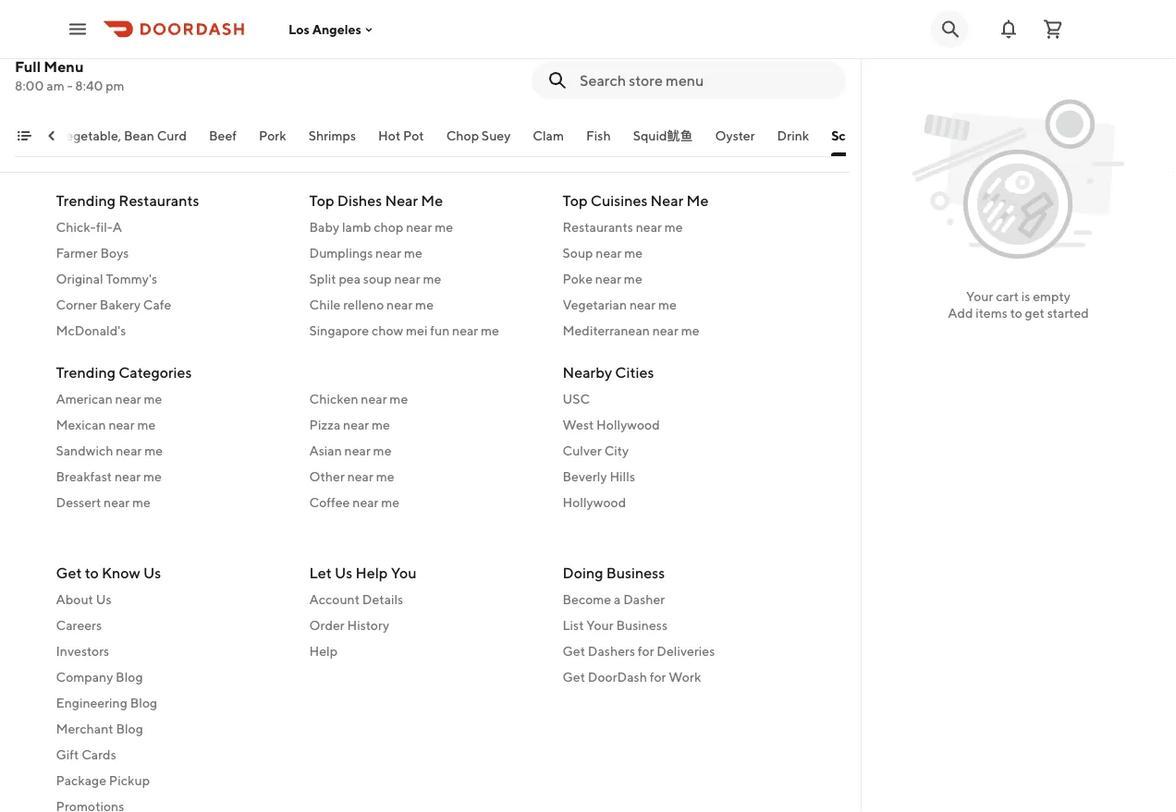 Task type: describe. For each thing, give the bounding box(es) containing it.
near for poke near me
[[595, 271, 621, 287]]

hills
[[610, 469, 635, 485]]

investors link
[[56, 643, 287, 662]]

1 horizontal spatial us
[[143, 565, 161, 583]]

doordash
[[588, 670, 647, 686]]

restaurants near me link
[[563, 218, 794, 237]]

near for sandwich near me
[[116, 443, 142, 459]]

vegetarian near me link
[[563, 296, 794, 314]]

original tommy's link
[[56, 270, 287, 289]]

for for doordash
[[650, 670, 666, 686]]

top cuisines near me
[[563, 192, 709, 209]]

west
[[563, 418, 594, 433]]

mediterranean near me
[[563, 323, 700, 338]]

squid鱿鱼 button
[[633, 127, 693, 157]]

me for dessert near me
[[132, 495, 151, 510]]

mexican near me
[[56, 418, 156, 433]]

dasher
[[623, 593, 665, 608]]

prices for prices on this menu are set directly by the merchant .
[[296, 66, 328, 79]]

items
[[976, 306, 1008, 321]]

cart
[[996, 289, 1019, 304]]

me for mexican near me
[[137, 418, 156, 433]]

west hollywood link
[[563, 416, 794, 435]]

nearby cities
[[563, 364, 654, 381]]

get doordash for work
[[563, 670, 701, 686]]

near for cuisines
[[651, 192, 684, 209]]

cities
[[615, 364, 654, 381]]

beef button
[[209, 127, 237, 157]]

near for coffee near me
[[353, 495, 379, 510]]

package
[[56, 774, 106, 789]]

coffee near me link
[[309, 494, 541, 512]]

corner bakery cafe link
[[56, 296, 287, 314]]

is
[[1022, 289, 1031, 304]]

bakery
[[100, 297, 141, 313]]

near up dumplings near me link
[[406, 220, 432, 235]]

the
[[492, 66, 510, 79]]

company blog link
[[56, 669, 287, 688]]

merchant blog link
[[56, 721, 287, 739]]

sandwich near me
[[56, 443, 163, 459]]

get for get to know us
[[56, 565, 82, 583]]

you
[[391, 565, 417, 583]]

usc link
[[563, 390, 794, 409]]

chile relleno near me
[[309, 297, 434, 313]]

other
[[309, 469, 345, 485]]

chile
[[309, 297, 341, 313]]

me for pizza near me
[[372, 418, 390, 433]]

prices for prices may differ between delivery and pickup.
[[310, 96, 341, 109]]

me for chicken near me
[[390, 392, 408, 407]]

chicken near me link
[[309, 390, 541, 409]]

near for american near me
[[115, 392, 141, 407]]

west hollywood
[[563, 418, 660, 433]]

scroll menu navigation left image
[[44, 129, 59, 144]]

notification bell image
[[998, 18, 1020, 40]]

split pea soup near me link
[[309, 270, 541, 289]]

me for soup near me
[[624, 246, 643, 261]]

0 vertical spatial hollywood
[[597, 418, 660, 433]]

pot
[[403, 129, 424, 144]]

about
[[56, 593, 93, 608]]

near up singapore chow mei fun near me
[[387, 297, 413, 313]]

empty
[[1033, 289, 1071, 304]]

for for dashers
[[638, 645, 654, 660]]

history
[[347, 619, 389, 634]]

me for top cuisines near me
[[687, 192, 709, 209]]

Item Search search field
[[580, 71, 831, 91]]

pizza
[[309, 418, 341, 433]]

me for vegetarian near me
[[658, 297, 677, 313]]

add
[[948, 306, 973, 321]]

asian near me link
[[309, 442, 541, 461]]

me for dumplings near me
[[404, 246, 423, 261]]

1 vertical spatial your
[[587, 619, 614, 634]]

singapore chow mei fun near me
[[309, 323, 499, 338]]

chicken
[[309, 392, 358, 407]]

pm
[[106, 79, 125, 94]]

bean
[[124, 129, 154, 144]]

dumplings
[[309, 246, 373, 261]]

other near me
[[309, 469, 394, 485]]

0 horizontal spatial merchant
[[56, 722, 113, 737]]

hot pot
[[378, 129, 424, 144]]

company
[[56, 670, 113, 686]]

get for get doordash for work
[[563, 670, 585, 686]]

us for let us help you
[[335, 565, 353, 583]]

dishes
[[337, 192, 382, 209]]

blog for engineering blog
[[130, 696, 157, 712]]

me down dumplings near me link
[[423, 271, 441, 287]]

corner
[[56, 297, 97, 313]]

.
[[562, 66, 565, 79]]

los angeles button
[[289, 21, 376, 37]]

near for breakfast near me
[[115, 469, 141, 485]]

doing business
[[563, 565, 665, 583]]

gift cards
[[56, 748, 116, 763]]

soup
[[363, 271, 392, 287]]

original tommy's
[[56, 271, 157, 287]]

about us link
[[56, 591, 287, 610]]

baby lamb chop near me link
[[309, 218, 541, 237]]

8:00
[[15, 79, 44, 94]]

set
[[417, 66, 433, 79]]

get dashers for deliveries
[[563, 645, 715, 660]]

chick-fil-a
[[56, 220, 122, 235]]

-
[[67, 79, 73, 94]]

0 vertical spatial help
[[356, 565, 388, 583]]

details
[[362, 593, 403, 608]]

1 vertical spatial to
[[85, 565, 99, 583]]

1 vertical spatial hollywood
[[563, 495, 626, 510]]

dashers
[[588, 645, 635, 660]]

me for poke near me
[[624, 271, 642, 287]]

top for top dishes near me
[[309, 192, 334, 209]]

near for vegetarian near me
[[630, 297, 656, 313]]

split pea soup near me
[[309, 271, 441, 287]]

menu
[[44, 58, 84, 76]]

help link
[[309, 643, 541, 662]]

near for pizza near me
[[343, 418, 369, 433]]

cards
[[82, 748, 116, 763]]

chop
[[374, 220, 404, 235]]

baby
[[309, 220, 339, 235]]

original
[[56, 271, 103, 287]]

0 items, open order cart image
[[1042, 18, 1064, 40]]

asian near me
[[309, 443, 392, 459]]

full
[[15, 58, 41, 76]]

categories
[[119, 364, 192, 381]]

pea
[[339, 271, 361, 287]]



Task type: locate. For each thing, give the bounding box(es) containing it.
trending up american
[[56, 364, 116, 381]]

me up other near me
[[373, 443, 392, 459]]

me down mexican near me link
[[144, 443, 163, 459]]

get for get dashers for deliveries
[[563, 645, 585, 660]]

me up pizza near me link
[[390, 392, 408, 407]]

1 horizontal spatial help
[[356, 565, 388, 583]]

asian
[[309, 443, 342, 459]]

2 horizontal spatial us
[[335, 565, 353, 583]]

help down order
[[309, 645, 338, 660]]

me for breakfast near me
[[143, 469, 162, 485]]

deliveries
[[657, 645, 715, 660]]

1 horizontal spatial merchant
[[512, 66, 562, 79]]

near down breakfast near me
[[104, 495, 130, 510]]

restaurants
[[119, 192, 199, 209], [563, 220, 633, 235]]

me down baby lamb chop near me link
[[404, 246, 423, 261]]

2 near from the left
[[651, 192, 684, 209]]

1 horizontal spatial to
[[1010, 306, 1023, 321]]

gift
[[56, 748, 79, 763]]

1 top from the left
[[309, 192, 334, 209]]

business inside list your business link
[[616, 619, 668, 634]]

prices left on
[[296, 66, 328, 79]]

sandwich near me link
[[56, 442, 287, 461]]

vegetable,
[[57, 129, 121, 144]]

0 vertical spatial to
[[1010, 306, 1023, 321]]

near right fun
[[452, 323, 478, 338]]

business
[[606, 565, 665, 583], [616, 619, 668, 634]]

let
[[309, 565, 332, 583]]

me for asian near me
[[373, 443, 392, 459]]

blog down engineering blog
[[116, 722, 143, 737]]

1 vertical spatial restaurants
[[563, 220, 633, 235]]

vegetarian
[[563, 297, 627, 313]]

0 horizontal spatial help
[[309, 645, 338, 660]]

1 horizontal spatial your
[[966, 289, 994, 304]]

are
[[399, 66, 415, 79]]

your up items
[[966, 289, 994, 304]]

poke near me
[[563, 271, 642, 287]]

blog
[[116, 670, 143, 686], [130, 696, 157, 712], [116, 722, 143, 737]]

get left doordash
[[563, 670, 585, 686]]

0 horizontal spatial near
[[385, 192, 418, 209]]

near for soup near me
[[596, 246, 622, 261]]

your inside the "your cart is empty add items to get started"
[[966, 289, 994, 304]]

us down get to know us
[[96, 593, 111, 608]]

near for chicken near me
[[361, 392, 387, 407]]

pizza near me link
[[309, 416, 541, 435]]

for left work
[[650, 670, 666, 686]]

1 horizontal spatial near
[[651, 192, 684, 209]]

top
[[309, 192, 334, 209], [563, 192, 588, 209]]

mei
[[406, 323, 428, 338]]

0 vertical spatial prices
[[296, 66, 328, 79]]

me for restaurants near me
[[665, 220, 683, 235]]

near for mediterranean near me
[[653, 323, 679, 338]]

me up baby lamb chop near me link
[[421, 192, 443, 209]]

mediterranean
[[563, 323, 650, 338]]

2 vertical spatial blog
[[116, 722, 143, 737]]

show menu categories image
[[17, 129, 31, 144]]

culver city link
[[563, 442, 794, 461]]

me for mediterranean near me
[[681, 323, 700, 338]]

soup near me
[[563, 246, 643, 261]]

trending restaurants
[[56, 192, 199, 209]]

1 vertical spatial business
[[616, 619, 668, 634]]

near for restaurants near me
[[636, 220, 662, 235]]

near down chicken near me
[[343, 418, 369, 433]]

may
[[344, 96, 365, 109]]

me down other near me 'link'
[[381, 495, 400, 510]]

near up 'coffee near me'
[[347, 469, 373, 485]]

breakfast
[[56, 469, 112, 485]]

careers link
[[56, 617, 287, 636]]

0 horizontal spatial restaurants
[[119, 192, 199, 209]]

account details
[[309, 593, 403, 608]]

near down other near me
[[353, 495, 379, 510]]

near for dumplings near me
[[375, 246, 402, 261]]

1 me from the left
[[421, 192, 443, 209]]

dessert near me
[[56, 495, 151, 510]]

near down top cuisines near me
[[636, 220, 662, 235]]

pork button
[[259, 127, 286, 157]]

0 vertical spatial get
[[56, 565, 82, 583]]

engineering blog link
[[56, 695, 287, 713]]

soup near me link
[[563, 244, 794, 263]]

chicken near me
[[309, 392, 408, 407]]

trending up chick-fil-a
[[56, 192, 116, 209]]

about us
[[56, 593, 111, 608]]

beverly hills
[[563, 469, 635, 485]]

near up breakfast near me
[[116, 443, 142, 459]]

me down categories
[[144, 392, 162, 407]]

merchant up the gift cards
[[56, 722, 113, 737]]

near for other near me
[[347, 469, 373, 485]]

farmer boys
[[56, 246, 129, 261]]

boys
[[100, 246, 129, 261]]

me for other near me
[[376, 469, 394, 485]]

near up pizza near me
[[361, 392, 387, 407]]

trending categories
[[56, 364, 192, 381]]

squid鱿鱼
[[633, 129, 693, 144]]

restaurants up chick-fil-a link
[[119, 192, 199, 209]]

between
[[398, 96, 444, 109]]

1 horizontal spatial me
[[687, 192, 709, 209]]

1 near from the left
[[385, 192, 418, 209]]

your cart is empty add items to get started
[[948, 289, 1089, 321]]

mcdonald's
[[56, 323, 126, 338]]

2 top from the left
[[563, 192, 588, 209]]

1 horizontal spatial restaurants
[[563, 220, 633, 235]]

baby lamb chop near me
[[309, 220, 453, 235]]

1 vertical spatial merchant
[[56, 722, 113, 737]]

0 vertical spatial for
[[638, 645, 654, 660]]

dumplings near me link
[[309, 244, 541, 263]]

me inside 'link'
[[376, 469, 394, 485]]

me right fun
[[481, 323, 499, 338]]

for up get doordash for work
[[638, 645, 654, 660]]

mediterranean near me link
[[563, 322, 794, 340]]

started
[[1047, 306, 1089, 321]]

0 horizontal spatial to
[[85, 565, 99, 583]]

trending for trending restaurants
[[56, 192, 116, 209]]

0 vertical spatial restaurants
[[119, 192, 199, 209]]

0 horizontal spatial us
[[96, 593, 111, 608]]

doing
[[563, 565, 603, 583]]

1 vertical spatial prices
[[310, 96, 341, 109]]

near down vegetarian near me link
[[653, 323, 679, 338]]

your right the list on the left of page
[[587, 619, 614, 634]]

2 vertical spatial get
[[563, 670, 585, 686]]

package pickup
[[56, 774, 150, 789]]

blog down company blog link
[[130, 696, 157, 712]]

us right let at the left
[[335, 565, 353, 583]]

near right 'soup'
[[394, 271, 420, 287]]

us for about us
[[96, 593, 111, 608]]

blog for merchant blog
[[116, 722, 143, 737]]

get to know us
[[56, 565, 161, 583]]

help
[[356, 565, 388, 583], [309, 645, 338, 660]]

engineering
[[56, 696, 127, 712]]

near down soup near me in the top of the page
[[595, 271, 621, 287]]

near for asian near me
[[345, 443, 371, 459]]

near down the trending categories
[[115, 392, 141, 407]]

me down chicken near me
[[372, 418, 390, 433]]

near up sandwich near me
[[109, 418, 135, 433]]

me down poke near me link
[[658, 297, 677, 313]]

0 vertical spatial merchant
[[512, 66, 562, 79]]

me for american near me
[[144, 392, 162, 407]]

american
[[56, 392, 113, 407]]

near for dishes
[[385, 192, 418, 209]]

near up restaurants near me link on the top of the page
[[651, 192, 684, 209]]

me down vegetarian near me link
[[681, 323, 700, 338]]

business down dasher
[[616, 619, 668, 634]]

me up restaurants near me link on the top of the page
[[687, 192, 709, 209]]

me for sandwich near me
[[144, 443, 163, 459]]

your
[[966, 289, 994, 304], [587, 619, 614, 634]]

mcdonald's link
[[56, 322, 287, 340]]

help up details
[[356, 565, 388, 583]]

us right know
[[143, 565, 161, 583]]

angeles
[[312, 21, 361, 37]]

near for mexican near me
[[109, 418, 135, 433]]

order history
[[309, 619, 389, 634]]

me down the sandwich near me link at the bottom of page
[[143, 469, 162, 485]]

me up 'coffee near me'
[[376, 469, 394, 485]]

0 vertical spatial your
[[966, 289, 994, 304]]

hollywood link
[[563, 494, 794, 512]]

2 me from the left
[[687, 192, 709, 209]]

near up other near me
[[345, 443, 371, 459]]

other near me link
[[309, 468, 541, 486]]

top up the baby
[[309, 192, 334, 209]]

me down restaurants near me
[[624, 246, 643, 261]]

to inside the "your cart is empty add items to get started"
[[1010, 306, 1023, 321]]

0 vertical spatial business
[[606, 565, 665, 583]]

hot pot button
[[378, 127, 424, 157]]

account
[[309, 593, 360, 608]]

1 horizontal spatial top
[[563, 192, 588, 209]]

delivery
[[446, 96, 489, 109]]

0 vertical spatial blog
[[116, 670, 143, 686]]

to left get
[[1010, 306, 1023, 321]]

1 vertical spatial get
[[563, 645, 585, 660]]

business up dasher
[[606, 565, 665, 583]]

me up soup near me link
[[665, 220, 683, 235]]

top for top cuisines near me
[[563, 192, 588, 209]]

blog up engineering blog
[[116, 670, 143, 686]]

hollywood up 'city' in the bottom of the page
[[597, 418, 660, 433]]

near for dessert near me
[[104, 495, 130, 510]]

blog for company blog
[[116, 670, 143, 686]]

vegetarian near me
[[563, 297, 677, 313]]

1 trending from the top
[[56, 192, 116, 209]]

know
[[102, 565, 140, 583]]

american near me link
[[56, 390, 287, 409]]

order
[[309, 619, 345, 634]]

0 vertical spatial trending
[[56, 192, 116, 209]]

near down sandwich near me
[[115, 469, 141, 485]]

trending for trending categories
[[56, 364, 116, 381]]

near up "chop"
[[385, 192, 418, 209]]

los angeles
[[289, 21, 361, 37]]

me down split pea soup near me link
[[415, 297, 434, 313]]

careers
[[56, 619, 102, 634]]

to up about us
[[85, 565, 99, 583]]

me for top dishes near me
[[421, 192, 443, 209]]

get up about
[[56, 565, 82, 583]]

corner bakery cafe
[[56, 297, 171, 313]]

this
[[346, 66, 365, 79]]

order history link
[[309, 617, 541, 636]]

open menu image
[[67, 18, 89, 40]]

1 vertical spatial blog
[[130, 696, 157, 712]]

drink
[[777, 129, 809, 144]]

me down breakfast near me link
[[132, 495, 151, 510]]

0 horizontal spatial your
[[587, 619, 614, 634]]

near inside 'link'
[[347, 469, 373, 485]]

restaurants up soup near me in the top of the page
[[563, 220, 633, 235]]

me up dumplings near me link
[[435, 220, 453, 235]]

hollywood down beverly hills
[[563, 495, 626, 510]]

0 horizontal spatial me
[[421, 192, 443, 209]]

1 vertical spatial for
[[650, 670, 666, 686]]

me for coffee near me
[[381, 495, 400, 510]]

top dishes near me
[[309, 192, 443, 209]]

top left cuisines
[[563, 192, 588, 209]]

nearby
[[563, 364, 612, 381]]

beverly
[[563, 469, 607, 485]]

get down the list on the left of page
[[563, 645, 585, 660]]

oyster button
[[715, 127, 755, 157]]

me up "vegetarian near me"
[[624, 271, 642, 287]]

culver
[[563, 443, 602, 459]]

farmer boys link
[[56, 244, 287, 263]]

list your business
[[563, 619, 668, 634]]

1 vertical spatial trending
[[56, 364, 116, 381]]

0 horizontal spatial top
[[309, 192, 334, 209]]

prices left may
[[310, 96, 341, 109]]

near up poke near me
[[596, 246, 622, 261]]

merchant up pickup.
[[512, 66, 562, 79]]

near down "chop"
[[375, 246, 402, 261]]

chop suey
[[446, 129, 511, 144]]

beverly hills link
[[563, 468, 794, 486]]

coffee
[[309, 495, 350, 510]]

me down american near me link
[[137, 418, 156, 433]]

1 vertical spatial help
[[309, 645, 338, 660]]

prices
[[296, 66, 328, 79], [310, 96, 341, 109]]

2 trending from the top
[[56, 364, 116, 381]]

near up mediterranean near me
[[630, 297, 656, 313]]



Task type: vqa. For each thing, say whether or not it's contained in the screenshot.


